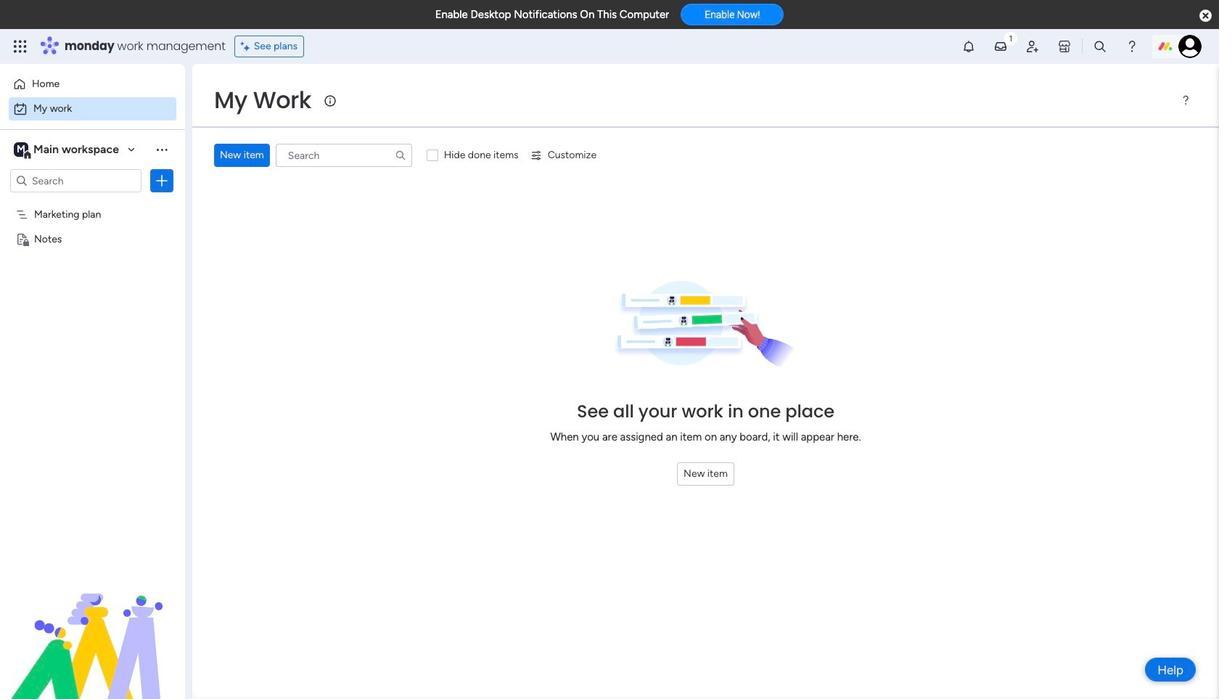 Task type: describe. For each thing, give the bounding box(es) containing it.
lottie animation element
[[0, 553, 185, 699]]

welcome to my work feature image image
[[614, 281, 798, 369]]

notifications image
[[962, 39, 977, 54]]

monday marketplace image
[[1058, 39, 1073, 54]]

0 vertical spatial option
[[9, 73, 176, 96]]

kendall parks image
[[1179, 35, 1203, 58]]

2 vertical spatial option
[[0, 201, 185, 204]]

1 vertical spatial option
[[9, 97, 176, 121]]

see plans image
[[241, 38, 254, 54]]

private board image
[[15, 232, 29, 245]]

update feed image
[[994, 39, 1009, 54]]



Task type: vqa. For each thing, say whether or not it's contained in the screenshot.
Workspace icon
yes



Task type: locate. For each thing, give the bounding box(es) containing it.
lottie animation image
[[0, 553, 185, 699]]

None search field
[[276, 144, 412, 167]]

workspace selection element
[[14, 141, 121, 160]]

search image
[[395, 150, 406, 161]]

workspace image
[[14, 142, 28, 158]]

dapulse close image
[[1200, 9, 1213, 23]]

invite members image
[[1026, 39, 1041, 54]]

workspace options image
[[155, 142, 169, 157]]

help image
[[1126, 39, 1140, 54]]

option
[[9, 73, 176, 96], [9, 97, 176, 121], [0, 201, 185, 204]]

search everything image
[[1094, 39, 1108, 54]]

menu image
[[1181, 94, 1192, 106]]

Filter dashboard by text search field
[[276, 144, 412, 167]]

1 image
[[1005, 30, 1018, 46]]

options image
[[155, 174, 169, 188]]

Search in workspace field
[[30, 172, 121, 189]]

select product image
[[13, 39, 28, 54]]

list box
[[0, 199, 185, 447]]



